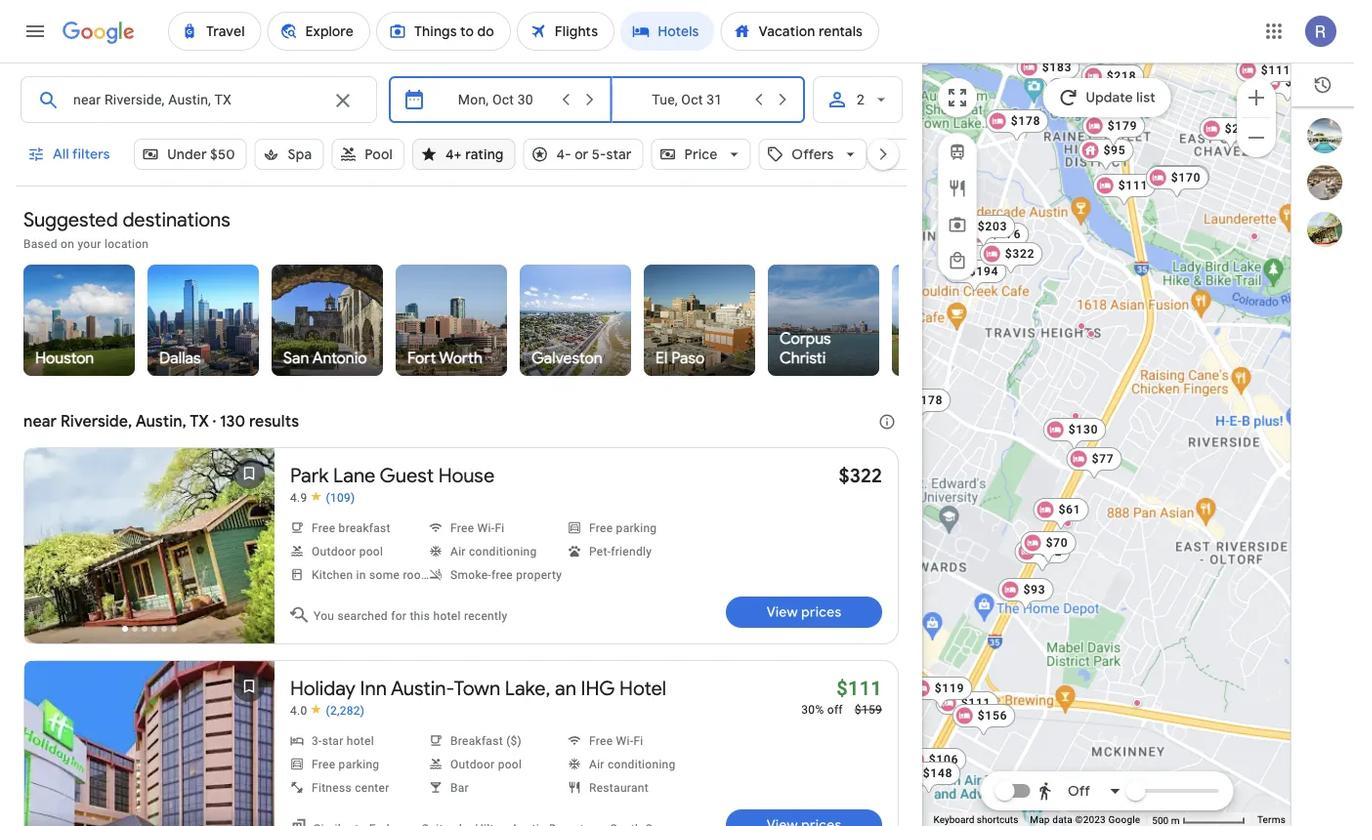 Task type: locate. For each thing, give the bounding box(es) containing it.
$119
[[935, 682, 965, 696]]

$69 link
[[881, 793, 937, 826]]

antonio
[[313, 348, 367, 368]]

2
[[857, 91, 865, 108]]

1 vertical spatial $111 link
[[1094, 174, 1157, 207]]

1 vertical spatial $322
[[839, 463, 883, 488]]

off
[[1068, 783, 1091, 801]]

corpus christi
[[780, 329, 831, 368]]

1 vertical spatial $178 link
[[888, 389, 951, 422]]

comfort suites - south austin, $102 image
[[860, 821, 923, 827]]

star
[[606, 146, 631, 163]]

2 next image from the top
[[226, 740, 273, 787]]

galveston link
[[501, 265, 650, 376]]

2 horizontal spatial $111 link
[[1236, 59, 1299, 92]]

0 vertical spatial $178
[[1011, 114, 1041, 128]]

$179 link
[[1083, 114, 1146, 148]]

2 photos list from the top
[[24, 662, 275, 827]]

1 horizontal spatial $322 link
[[980, 242, 1043, 276]]

$119 link
[[910, 677, 973, 711]]

$61
[[1059, 503, 1081, 517]]

galveston
[[532, 348, 603, 368]]

all filters button
[[16, 131, 126, 178]]

$194 link
[[944, 260, 1007, 293]]

$93
[[1024, 584, 1046, 597]]

under $50
[[167, 146, 235, 163]]

view
[[767, 604, 798, 622]]

data
[[1053, 815, 1073, 827]]

Check-in text field
[[438, 77, 554, 122]]

1 vertical spatial photo 1 image
[[24, 662, 275, 827]]

©2023
[[1076, 815, 1106, 827]]

$111 link
[[1236, 59, 1299, 92], [1094, 174, 1157, 207], [936, 692, 999, 725]]

offers
[[792, 146, 834, 163]]

0 horizontal spatial $178 link
[[888, 389, 951, 422]]

suggested
[[23, 207, 118, 232]]

worth
[[439, 348, 483, 368]]

$111 link up $106
[[936, 692, 999, 725]]

4+ rating button
[[412, 131, 515, 178]]

$70 link
[[1021, 532, 1077, 565]]

1 vertical spatial next image
[[226, 740, 273, 787]]

$212 link
[[873, 43, 936, 76]]

0 vertical spatial $322 link
[[980, 242, 1043, 276]]

$322 link down the $176
[[980, 242, 1043, 276]]

1 photo 1 image from the top
[[24, 449, 275, 644]]

0 vertical spatial $322
[[1006, 247, 1035, 261]]

Check-out text field
[[628, 77, 747, 122]]

price
[[684, 146, 717, 163]]

motel 71 image
[[1134, 700, 1142, 708]]

2 photo 1 image from the top
[[24, 662, 275, 827]]

4+
[[445, 146, 462, 163]]

$70
[[1046, 537, 1069, 550]]

on
[[61, 238, 74, 251]]

photo 1 image
[[24, 449, 275, 644], [24, 662, 275, 827]]

fort worth
[[408, 348, 483, 368]]

el paso
[[656, 348, 705, 368]]

4.9 out of 5 stars from 109 reviews image
[[290, 491, 355, 505]]

next image down save park lane guest house to collection icon
[[226, 527, 273, 574]]

1 horizontal spatial $178
[[1011, 114, 1041, 128]]

clear image
[[331, 89, 355, 112]]

4 out of 5 stars from 2,282 reviews image
[[290, 704, 365, 718]]

0 vertical spatial photo 1 image
[[24, 449, 275, 644]]

1 photos list from the top
[[24, 449, 275, 664]]

2 button
[[813, 76, 903, 123]]

0 horizontal spatial $178
[[914, 394, 943, 408]]

update list button
[[1043, 78, 1172, 117]]

map data ©2023 google
[[1031, 815, 1141, 827]]

suggested destinations based on your location
[[23, 207, 230, 251]]

main menu image
[[23, 20, 47, 43]]

next image down save holiday inn austin-town lake, an ihg hotel to collection image
[[226, 740, 273, 787]]

park west inn image
[[1064, 520, 1072, 528]]

filters form
[[16, 63, 1023, 197]]

0 vertical spatial $178 link
[[986, 109, 1049, 143]]

0 horizontal spatial $322 link
[[839, 463, 883, 488]]

$111
[[1262, 64, 1291, 77], [1119, 179, 1149, 193], [837, 677, 883, 700], [962, 697, 991, 711]]

el paso link
[[616, 265, 784, 376]]

terms link
[[1258, 815, 1286, 827]]

corpus
[[780, 329, 831, 349]]

5-
[[592, 146, 606, 163]]

$111 for the left $111 link
[[962, 697, 991, 711]]

(109)
[[326, 491, 355, 505]]

corpus christi link
[[750, 265, 898, 376]]

$111 for the top $111 link
[[1262, 64, 1291, 77]]

update list
[[1086, 89, 1156, 107]]

$209 link
[[1200, 117, 1263, 151]]

$61 link
[[1034, 498, 1089, 532]]

$178 down the $183 link
[[1011, 114, 1041, 128]]

photos list
[[24, 449, 275, 664], [24, 662, 275, 827]]

1 horizontal spatial $178 link
[[986, 109, 1049, 143]]

el
[[656, 348, 668, 368]]

soco spaces travis heights modern green door image
[[1088, 330, 1096, 338]]

san
[[283, 348, 309, 368]]

$322 down learn more about these results icon
[[839, 463, 883, 488]]

riverside,
[[61, 412, 132, 432]]

$130 link
[[1044, 418, 1107, 452]]

$111 link left recently viewed image
[[1236, 59, 1299, 92]]

$322 down the $176
[[1006, 247, 1035, 261]]

$322 link down learn more about these results icon
[[839, 463, 883, 488]]

$322
[[1006, 247, 1035, 261], [839, 463, 883, 488]]

$178 right learn more about these results icon
[[914, 394, 943, 408]]

recently viewed element
[[1292, 64, 1355, 107]]

2 vertical spatial $111 link
[[936, 692, 999, 725]]

$111 up zoom in map icon
[[1262, 64, 1291, 77]]

guest rating, not selected image
[[883, 146, 900, 163]]

$111 down $119
[[962, 697, 991, 711]]

$95
[[1104, 144, 1126, 157]]

$148
[[923, 767, 953, 781]]

$170 link
[[1147, 165, 1210, 198], [1146, 166, 1209, 199]]

$106 link
[[904, 749, 967, 782]]

list
[[1292, 118, 1355, 247]]

$322 link
[[980, 242, 1043, 276], [839, 463, 883, 488]]

1 vertical spatial $322 link
[[839, 463, 883, 488]]

$111 down $95
[[1119, 179, 1149, 193]]

$251
[[1097, 97, 1127, 110]]

based
[[23, 238, 57, 251]]

4-
[[556, 146, 571, 163]]

your
[[78, 238, 101, 251]]

(2,282)
[[326, 704, 365, 718]]

1 next image from the top
[[226, 527, 273, 574]]

photos list for 4.9
[[24, 449, 275, 664]]

$98 link
[[1260, 70, 1316, 104]]

$178
[[1011, 114, 1041, 128], [914, 394, 943, 408]]

$111 link down $95 link
[[1094, 174, 1157, 207]]

next image
[[226, 527, 273, 574], [226, 740, 273, 787]]

$50
[[210, 146, 235, 163]]

1 horizontal spatial $322
[[1006, 247, 1035, 261]]

30%
[[802, 704, 824, 717]]

$218
[[1107, 69, 1137, 83]]

0 vertical spatial next image
[[226, 527, 273, 574]]

paso
[[672, 348, 705, 368]]



Task type: describe. For each thing, give the bounding box(es) containing it.
off button
[[1033, 768, 1128, 815]]

wanderjaunt - travis heights apartments image
[[1072, 412, 1080, 420]]

or
[[574, 146, 588, 163]]

$92 link
[[1015, 541, 1071, 574]]

$130
[[1069, 423, 1099, 437]]

map
[[1031, 815, 1050, 827]]

pool button
[[331, 131, 404, 178]]

keyboard
[[934, 815, 975, 827]]

destinations
[[123, 207, 230, 232]]

back image
[[26, 740, 73, 787]]

next image for 4.0
[[226, 740, 273, 787]]

back image
[[26, 527, 73, 574]]

$148 link
[[898, 762, 961, 796]]

houston
[[35, 348, 94, 368]]

$111 up $159
[[837, 677, 883, 700]]

$176 link
[[966, 223, 1029, 256]]

$203 link
[[953, 215, 1016, 248]]

1 vertical spatial $178
[[914, 394, 943, 408]]

save park lane guest house to collection image
[[226, 451, 273, 498]]

$95 link
[[1079, 139, 1134, 172]]

christi
[[780, 348, 826, 368]]

4- or 5-star
[[556, 146, 631, 163]]

next image
[[860, 131, 907, 178]]

google
[[1109, 815, 1141, 827]]

fort
[[408, 348, 436, 368]]

$322 inside map region
[[1006, 247, 1035, 261]]

outsite austin - travis heights image
[[1078, 323, 1086, 330]]

off
[[828, 704, 843, 717]]

$156 link
[[953, 705, 1016, 738]]

terms
[[1258, 815, 1286, 827]]

$183
[[1043, 61, 1072, 74]]

zoom out map image
[[1245, 126, 1269, 149]]

update
[[1086, 89, 1133, 107]]

photo 1 image for 4.9
[[24, 449, 275, 644]]

keyboard shortcuts
[[934, 815, 1019, 827]]

next image for 4.9
[[226, 527, 273, 574]]

results
[[249, 412, 299, 432]]

0 horizontal spatial $322
[[839, 463, 883, 488]]

under
[[167, 146, 206, 163]]

$203
[[978, 220, 1008, 234]]

$156
[[978, 710, 1008, 723]]

view prices
[[767, 604, 842, 622]]

0 horizontal spatial $111 link
[[936, 692, 999, 725]]

$212
[[898, 48, 928, 62]]

$77 link
[[1067, 448, 1123, 481]]

map region
[[860, 0, 1355, 827]]

zoom in map image
[[1245, 86, 1269, 109]]

under $50 button
[[134, 131, 246, 178]]

price button
[[651, 131, 751, 178]]

4- or 5-star button
[[523, 131, 643, 178]]

4+ rating
[[445, 146, 503, 163]]

photo 1 image for 4.0
[[24, 662, 275, 827]]

1 horizontal spatial $111 link
[[1094, 174, 1157, 207]]

$209
[[1225, 122, 1255, 136]]

save holiday inn austin-town lake, an ihg hotel to collection image
[[226, 664, 273, 711]]

Search for places, hotels and more text field
[[72, 77, 320, 122]]

$218 link
[[1082, 65, 1145, 98]]

bingalow image
[[1251, 233, 1259, 240]]

spa
[[287, 146, 312, 163]]

4.0
[[290, 704, 307, 718]]

$111 for the middle $111 link
[[1119, 179, 1149, 193]]

$179
[[1108, 119, 1138, 133]]

$322 link for $130 link
[[980, 242, 1043, 276]]

photos list for 4.0
[[24, 662, 275, 827]]

$92
[[1041, 545, 1063, 559]]

austin,
[[136, 412, 187, 432]]

san antonio
[[283, 348, 367, 368]]

near
[[23, 412, 57, 432]]

0 vertical spatial $111 link
[[1236, 59, 1299, 92]]

view prices button
[[726, 597, 883, 628]]

fort worth link
[[368, 265, 535, 376]]

30% off
[[802, 704, 843, 717]]

all
[[53, 146, 69, 163]]

san antonio link
[[243, 265, 412, 376]]

tx · 130
[[190, 412, 246, 432]]

list
[[1137, 89, 1156, 107]]

$322 link for view prices link
[[839, 463, 883, 488]]

4.9
[[290, 491, 307, 505]]

rating
[[465, 146, 503, 163]]

view larger map image
[[946, 86, 970, 109]]

location
[[105, 238, 149, 251]]

learn more about these results image
[[864, 399, 911, 446]]

pool
[[364, 146, 392, 163]]

spa button
[[254, 131, 323, 178]]

$251 link
[[1072, 92, 1135, 125]]

recently viewed image
[[1314, 75, 1333, 95]]

$93 link
[[999, 579, 1054, 612]]

$106
[[929, 754, 959, 767]]

$159
[[855, 704, 883, 717]]

houston link
[[0, 265, 163, 376]]



Task type: vqa. For each thing, say whether or not it's contained in the screenshot.
Recently viewed element
yes



